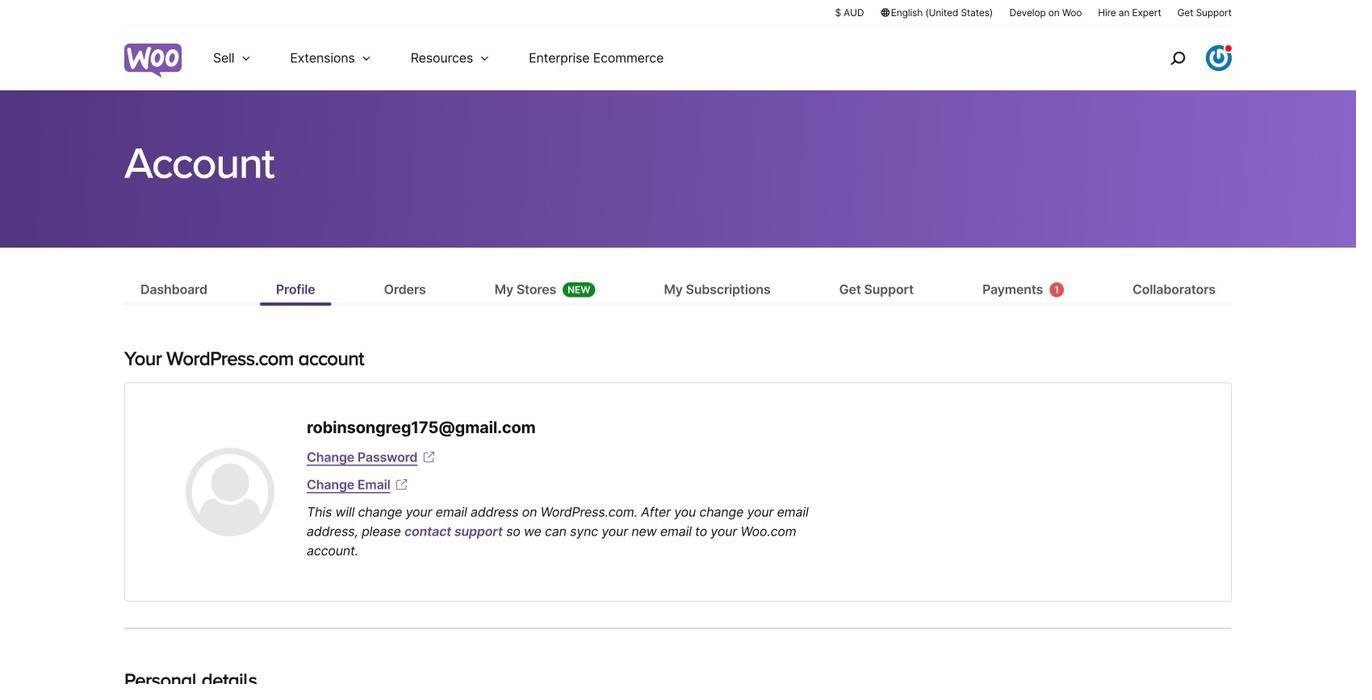 Task type: describe. For each thing, give the bounding box(es) containing it.
gravatar image image
[[186, 448, 275, 537]]

1 vertical spatial external link image
[[394, 477, 410, 493]]

service navigation menu element
[[1136, 32, 1232, 84]]



Task type: locate. For each thing, give the bounding box(es) containing it.
0 vertical spatial external link image
[[421, 450, 437, 466]]

open account menu image
[[1206, 45, 1232, 71]]

external link image
[[421, 450, 437, 466], [394, 477, 410, 493]]

search image
[[1165, 45, 1191, 71]]

0 horizontal spatial external link image
[[394, 477, 410, 493]]

1 horizontal spatial external link image
[[421, 450, 437, 466]]



Task type: vqa. For each thing, say whether or not it's contained in the screenshot.
MEMBERSHIPS
no



